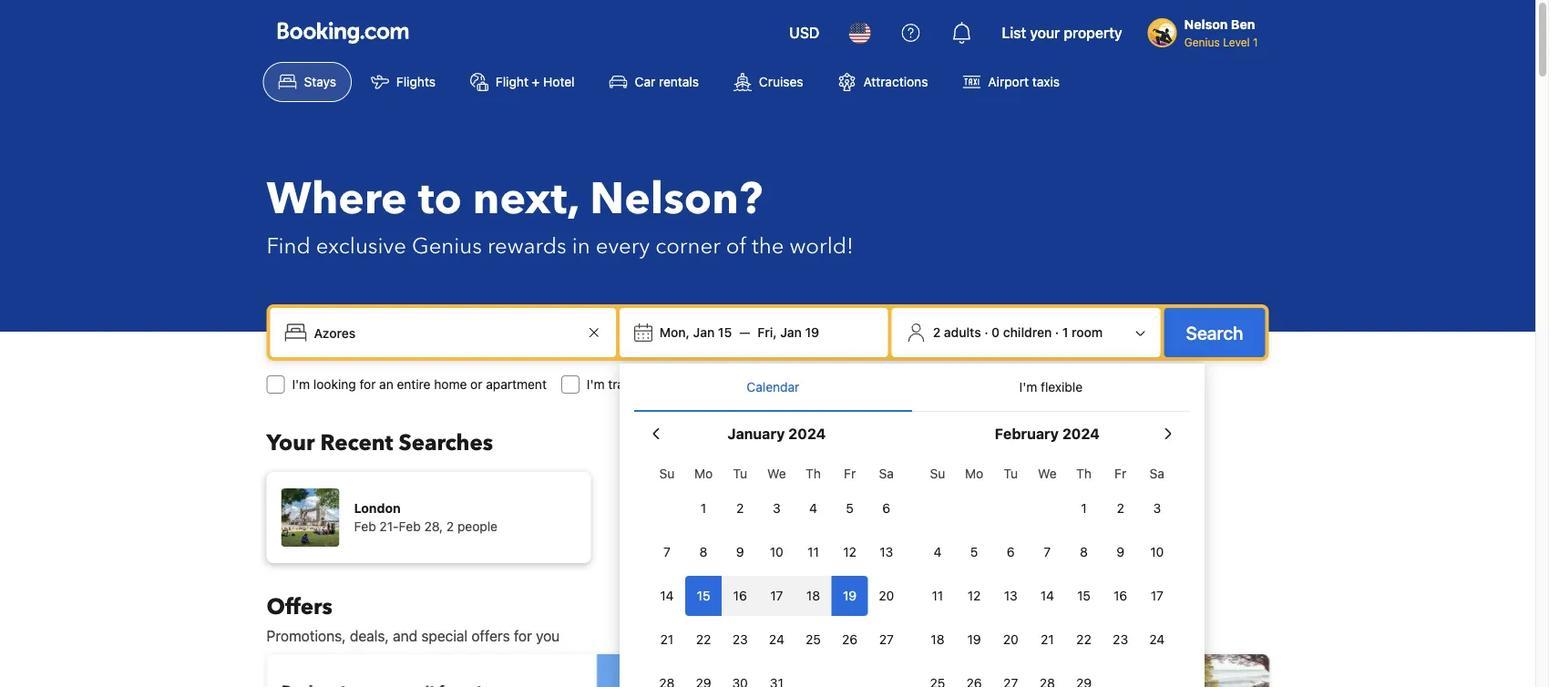 Task type: describe. For each thing, give the bounding box(es) containing it.
for inside offers promotions, deals, and special offers for you
[[514, 628, 532, 645]]

3 for february 2024
[[1153, 501, 1161, 516]]

searches
[[399, 428, 493, 458]]

20 for 20 january 2024 checkbox
[[879, 588, 894, 603]]

property
[[1064, 24, 1123, 41]]

14 for 14 checkbox
[[1041, 588, 1055, 603]]

su for january
[[660, 466, 675, 481]]

28,
[[424, 519, 443, 534]]

car rentals
[[635, 74, 699, 89]]

27 January 2024 checkbox
[[868, 620, 905, 660]]

for for an
[[360, 377, 376, 392]]

24 January 2024 checkbox
[[759, 620, 795, 660]]

13 for 13 option
[[1004, 588, 1018, 603]]

nelson?
[[590, 170, 763, 229]]

11 February 2024 checkbox
[[920, 576, 956, 616]]

11 for 11 february 2024 checkbox
[[932, 588, 944, 603]]

27
[[879, 632, 894, 647]]

30 January 2024 checkbox
[[722, 664, 759, 687]]

promotions,
[[267, 628, 346, 645]]

for for work
[[662, 377, 679, 392]]

12 January 2024 checkbox
[[832, 532, 868, 572]]

4 January 2024 checkbox
[[795, 489, 832, 529]]

6 for 6 option in the right bottom of the page
[[883, 501, 891, 516]]

mon,
[[660, 325, 690, 340]]

we for february
[[1038, 466, 1057, 481]]

mo for january
[[695, 466, 713, 481]]

london feb 21-feb 28, 2 people
[[354, 501, 498, 534]]

your
[[1030, 24, 1060, 41]]

exclusive
[[316, 231, 406, 261]]

attractions
[[864, 74, 928, 89]]

17 for 17 option
[[770, 588, 783, 603]]

for for flights
[[818, 377, 834, 392]]

th for february 2024
[[1077, 466, 1092, 481]]

16 for 16 option
[[1114, 588, 1128, 603]]

deals,
[[350, 628, 389, 645]]

26 January 2024 checkbox
[[832, 620, 868, 660]]

10 January 2024 checkbox
[[759, 532, 795, 572]]

cruises link
[[718, 62, 819, 102]]

2 inside 'option'
[[1117, 501, 1125, 516]]

i'm flexible
[[1020, 380, 1083, 395]]

23 for 23 february 2024 option
[[1113, 632, 1129, 647]]

5 for 5 february 2024 option
[[971, 545, 978, 560]]

flexible
[[1041, 380, 1083, 395]]

0 horizontal spatial 19
[[805, 325, 820, 340]]

16 cell
[[722, 572, 759, 616]]

entire
[[397, 377, 431, 392]]

february
[[995, 425, 1059, 443]]

19 for 19 checkbox
[[968, 632, 981, 647]]

0
[[992, 325, 1000, 340]]

where
[[267, 170, 407, 229]]

world!
[[790, 231, 854, 261]]

corner
[[656, 231, 721, 261]]

list your property link
[[991, 11, 1134, 55]]

2024 for february 2024
[[1063, 425, 1100, 443]]

rewards
[[488, 231, 567, 261]]

1 feb from the left
[[354, 519, 376, 534]]

grid for january
[[649, 456, 905, 687]]

home
[[434, 377, 467, 392]]

6 for '6 february 2024' 'option'
[[1007, 545, 1015, 560]]

29 February 2024 checkbox
[[1066, 664, 1103, 687]]

1 February 2024 checkbox
[[1066, 489, 1103, 529]]

12 February 2024 checkbox
[[956, 576, 993, 616]]

fri,
[[758, 325, 777, 340]]

19 cell
[[832, 572, 868, 616]]

room
[[1072, 325, 1103, 340]]

or
[[470, 377, 483, 392]]

next,
[[473, 170, 579, 229]]

car
[[635, 74, 656, 89]]

21 for 21 january 2024 option
[[660, 632, 674, 647]]

3 January 2024 checkbox
[[759, 489, 795, 529]]

21 February 2024 checkbox
[[1029, 620, 1066, 660]]

2 adults · 0 children · 1 room button
[[899, 315, 1154, 350]]

18 February 2024 checkbox
[[920, 620, 956, 660]]

23 February 2024 checkbox
[[1103, 620, 1139, 660]]

booking.com image
[[278, 22, 409, 44]]

13 for the 13 option
[[880, 545, 894, 560]]

airport
[[988, 74, 1029, 89]]

24 for the 24 february 2024 option
[[1150, 632, 1165, 647]]

2 February 2024 checkbox
[[1103, 489, 1139, 529]]

21-
[[380, 519, 399, 534]]

9 for 9 'option'
[[736, 545, 744, 560]]

i'm for i'm traveling for work
[[587, 377, 605, 392]]

i'm looking for flights
[[751, 377, 874, 392]]

18 for 18 checkbox
[[931, 632, 945, 647]]

nelson
[[1185, 17, 1228, 32]]

20 for 20 checkbox
[[1003, 632, 1019, 647]]

20 February 2024 checkbox
[[993, 620, 1029, 660]]

25 January 2024 checkbox
[[795, 620, 832, 660]]

stays link
[[263, 62, 352, 102]]

offers
[[472, 628, 510, 645]]

31 January 2024 checkbox
[[759, 664, 795, 687]]

10 February 2024 checkbox
[[1139, 532, 1176, 572]]

february 2024
[[995, 425, 1100, 443]]

11 for 11 checkbox
[[808, 545, 819, 560]]

the
[[752, 231, 784, 261]]

14 for 14 january 2024 option
[[660, 588, 674, 603]]

22 January 2024 checkbox
[[685, 620, 722, 660]]

stays
[[304, 74, 336, 89]]

work
[[682, 377, 711, 392]]

children
[[1003, 325, 1052, 340]]

19 January 2024 checkbox
[[832, 576, 868, 616]]

adults
[[944, 325, 981, 340]]

list your property
[[1002, 24, 1123, 41]]

3 February 2024 checkbox
[[1139, 489, 1176, 529]]

nelson ben genius level 1
[[1185, 17, 1258, 48]]

19 for the 19 option
[[843, 588, 857, 603]]

fr for february 2024
[[1115, 466, 1127, 481]]

15 cell
[[685, 572, 722, 616]]

flights
[[396, 74, 436, 89]]

14 February 2024 checkbox
[[1029, 576, 1066, 616]]

you
[[536, 628, 560, 645]]

search
[[1186, 322, 1244, 343]]

calendar button
[[634, 364, 912, 411]]

airport taxis
[[988, 74, 1060, 89]]

8 February 2024 checkbox
[[1066, 532, 1103, 572]]

5 for 5 january 2024 option
[[846, 501, 854, 516]]

an
[[379, 377, 394, 392]]

usd button
[[779, 11, 831, 55]]

11 January 2024 checkbox
[[795, 532, 832, 572]]

i'm looking for an entire home or apartment
[[292, 377, 547, 392]]

i'm for i'm looking for an entire home or apartment
[[292, 377, 310, 392]]

19 February 2024 checkbox
[[956, 620, 993, 660]]

flight
[[496, 74, 529, 89]]

24 for 24 option
[[769, 632, 785, 647]]

mon, jan 15 button
[[653, 316, 739, 349]]

28 February 2024 checkbox
[[1029, 664, 1066, 687]]

23 for 23 january 2024 option
[[733, 632, 748, 647]]

22 February 2024 checkbox
[[1066, 620, 1103, 660]]

5 February 2024 checkbox
[[956, 532, 993, 572]]

recent
[[320, 428, 393, 458]]

6 February 2024 checkbox
[[993, 532, 1029, 572]]

january
[[728, 425, 785, 443]]

cruises
[[759, 74, 803, 89]]

27 February 2024 checkbox
[[993, 664, 1029, 687]]

28 January 2024 checkbox
[[649, 664, 685, 687]]

i'm
[[751, 377, 769, 392]]

looking for i'm
[[772, 377, 815, 392]]

25
[[806, 632, 821, 647]]

every
[[596, 231, 650, 261]]

13 February 2024 checkbox
[[993, 576, 1029, 616]]

21 January 2024 checkbox
[[649, 620, 685, 660]]

4 for 4 february 2024 checkbox
[[934, 545, 942, 560]]

—
[[739, 325, 750, 340]]

th for january 2024
[[806, 466, 821, 481]]

1 horizontal spatial 15
[[718, 325, 732, 340]]

29 January 2024 checkbox
[[685, 664, 722, 687]]

i'm for i'm flexible
[[1020, 380, 1038, 395]]

7 February 2024 checkbox
[[1029, 532, 1066, 572]]

airport taxis link
[[947, 62, 1076, 102]]

to
[[418, 170, 462, 229]]

genius inside nelson ben genius level 1
[[1185, 36, 1220, 48]]

9 for 9 option on the right bottom of page
[[1117, 545, 1125, 560]]



Task type: locate. For each thing, give the bounding box(es) containing it.
su up 4 february 2024 checkbox
[[930, 466, 946, 481]]

2 22 from the left
[[1077, 632, 1092, 647]]

9 inside 9 option
[[1117, 545, 1125, 560]]

0 horizontal spatial genius
[[412, 231, 482, 261]]

10 inside option
[[770, 545, 784, 560]]

10 inside option
[[1151, 545, 1164, 560]]

7 inside 7 january 2024 option
[[664, 545, 671, 560]]

7 for 7 "option"
[[1044, 545, 1051, 560]]

1 vertical spatial 20
[[1003, 632, 1019, 647]]

tu up 2 checkbox
[[733, 466, 748, 481]]

2024 down i'm looking for flights at the bottom of the page
[[789, 425, 826, 443]]

1 horizontal spatial 16
[[1114, 588, 1128, 603]]

15 inside cell
[[697, 588, 711, 603]]

1 January 2024 checkbox
[[685, 489, 722, 529]]

people
[[458, 519, 498, 534]]

12 right 11 checkbox
[[843, 545, 857, 560]]

genius
[[1185, 36, 1220, 48], [412, 231, 482, 261]]

0 horizontal spatial 6
[[883, 501, 891, 516]]

17 inside option
[[770, 588, 783, 603]]

9 February 2024 checkbox
[[1103, 532, 1139, 572]]

0 horizontal spatial su
[[660, 466, 675, 481]]

1 horizontal spatial 9
[[1117, 545, 1125, 560]]

17 cell
[[759, 572, 795, 616]]

1 · from the left
[[985, 325, 989, 340]]

17 inside checkbox
[[1151, 588, 1164, 603]]

14 left 15 february 2024 checkbox
[[1041, 588, 1055, 603]]

2024
[[789, 425, 826, 443], [1063, 425, 1100, 443]]

13 right '12' checkbox
[[880, 545, 894, 560]]

16 left 17 option
[[733, 588, 747, 603]]

list
[[1002, 24, 1027, 41]]

1 8 from the left
[[700, 545, 708, 560]]

5 right 4 checkbox
[[846, 501, 854, 516]]

i'm
[[292, 377, 310, 392], [587, 377, 605, 392], [1020, 380, 1038, 395]]

18 for 18 january 2024 option
[[807, 588, 820, 603]]

6 right 5 january 2024 option
[[883, 501, 891, 516]]

special
[[421, 628, 468, 645]]

1 horizontal spatial 8
[[1080, 545, 1088, 560]]

21 for '21' option
[[1041, 632, 1054, 647]]

1 horizontal spatial 22
[[1077, 632, 1092, 647]]

3 for january 2024
[[773, 501, 781, 516]]

8 right 7 january 2024 option on the bottom left of the page
[[700, 545, 708, 560]]

14
[[660, 588, 674, 603], [1041, 588, 1055, 603]]

19
[[805, 325, 820, 340], [843, 588, 857, 603], [968, 632, 981, 647]]

3 right 2 'option'
[[1153, 501, 1161, 516]]

mo up 1 january 2024 option
[[695, 466, 713, 481]]

attractions link
[[823, 62, 944, 102]]

1 we from the left
[[768, 466, 786, 481]]

1 inside option
[[701, 501, 707, 516]]

jan
[[693, 325, 715, 340], [780, 325, 802, 340]]

london
[[354, 501, 401, 516]]

18 right 17 option
[[807, 588, 820, 603]]

2024 down flexible
[[1063, 425, 1100, 443]]

13 right 12 february 2024 checkbox
[[1004, 588, 1018, 603]]

15 January 2024 checkbox
[[685, 576, 722, 616]]

2 10 from the left
[[1151, 545, 1164, 560]]

fr
[[844, 466, 856, 481], [1115, 466, 1127, 481]]

4 February 2024 checkbox
[[920, 532, 956, 572]]

find
[[267, 231, 311, 261]]

3 inside checkbox
[[773, 501, 781, 516]]

9
[[736, 545, 744, 560], [1117, 545, 1125, 560]]

1 horizontal spatial 2024
[[1063, 425, 1100, 443]]

1 inside option
[[1081, 501, 1087, 516]]

i'm flexible button
[[912, 364, 1190, 411]]

0 vertical spatial 19
[[805, 325, 820, 340]]

2 8 from the left
[[1080, 545, 1088, 560]]

genius down to
[[412, 231, 482, 261]]

3 right 2 checkbox
[[773, 501, 781, 516]]

feb left 28,
[[399, 519, 421, 534]]

car rentals link
[[594, 62, 715, 102]]

15
[[718, 325, 732, 340], [697, 588, 711, 603], [1077, 588, 1091, 603]]

tab list
[[634, 364, 1190, 413]]

21 up 28 february 2024 checkbox
[[1041, 632, 1054, 647]]

22 for 22 option
[[1077, 632, 1092, 647]]

we for january
[[768, 466, 786, 481]]

7 right '6 february 2024' 'option'
[[1044, 545, 1051, 560]]

1 horizontal spatial 12
[[968, 588, 981, 603]]

1 horizontal spatial looking
[[772, 377, 815, 392]]

i'm inside button
[[1020, 380, 1038, 395]]

8 for 8 january 2024 checkbox
[[700, 545, 708, 560]]

1 vertical spatial 11
[[932, 588, 944, 603]]

1 horizontal spatial th
[[1077, 466, 1092, 481]]

22 up 29 january 2024 option
[[696, 632, 711, 647]]

0 horizontal spatial 11
[[808, 545, 819, 560]]

1 horizontal spatial 23
[[1113, 632, 1129, 647]]

8 inside checkbox
[[700, 545, 708, 560]]

19 right "fri,"
[[805, 325, 820, 340]]

23 right 22 option
[[1113, 632, 1129, 647]]

0 horizontal spatial 13
[[880, 545, 894, 560]]

· right the children
[[1055, 325, 1059, 340]]

14 left 15 checkbox
[[660, 588, 674, 603]]

1 17 from the left
[[770, 588, 783, 603]]

21 up the search for black friday deals on stays image
[[660, 632, 674, 647]]

traveling
[[608, 377, 659, 392]]

1 vertical spatial 4
[[934, 545, 942, 560]]

2 sa from the left
[[1150, 466, 1165, 481]]

usd
[[790, 24, 820, 41]]

18 up 25 february 2024 checkbox
[[931, 632, 945, 647]]

i'm left traveling
[[587, 377, 605, 392]]

1 22 from the left
[[696, 632, 711, 647]]

0 horizontal spatial 8
[[700, 545, 708, 560]]

4 for 4 checkbox
[[809, 501, 818, 516]]

genius inside where to next, nelson? find exclusive genius rewards in every corner of the world!
[[412, 231, 482, 261]]

0 vertical spatial 6
[[883, 501, 891, 516]]

fr up 5 january 2024 option
[[844, 466, 856, 481]]

genius down the 'nelson' at the top of the page
[[1185, 36, 1220, 48]]

0 horizontal spatial 9
[[736, 545, 744, 560]]

1 horizontal spatial 17
[[1151, 588, 1164, 603]]

th up 4 checkbox
[[806, 466, 821, 481]]

24 right 23 february 2024 option
[[1150, 632, 1165, 647]]

5 January 2024 checkbox
[[832, 489, 868, 529]]

1 inside button
[[1063, 325, 1069, 340]]

16 for 16 checkbox
[[733, 588, 747, 603]]

1 7 from the left
[[664, 545, 671, 560]]

19 up 26 february 2024 'checkbox'
[[968, 632, 981, 647]]

0 horizontal spatial 2024
[[789, 425, 826, 443]]

19 right 18 january 2024 option
[[843, 588, 857, 603]]

20
[[879, 588, 894, 603], [1003, 632, 1019, 647]]

23
[[733, 632, 748, 647], [1113, 632, 1129, 647]]

tab list containing calendar
[[634, 364, 1190, 413]]

17 January 2024 checkbox
[[759, 576, 795, 616]]

17 right 16 checkbox
[[770, 588, 783, 603]]

and
[[393, 628, 418, 645]]

1 horizontal spatial 4
[[934, 545, 942, 560]]

17 February 2024 checkbox
[[1139, 576, 1176, 616]]

jan right "fri,"
[[780, 325, 802, 340]]

sa for january 2024
[[879, 466, 894, 481]]

20 January 2024 checkbox
[[868, 576, 905, 616]]

mo up 5 february 2024 option
[[965, 466, 984, 481]]

10 for the 10 option
[[1151, 545, 1164, 560]]

2 inside button
[[933, 325, 941, 340]]

15 for 15 checkbox
[[697, 588, 711, 603]]

· left 0
[[985, 325, 989, 340]]

22 inside option
[[1077, 632, 1092, 647]]

1 mo from the left
[[695, 466, 713, 481]]

8 January 2024 checkbox
[[685, 532, 722, 572]]

24
[[769, 632, 785, 647], [1150, 632, 1165, 647]]

2 tu from the left
[[1004, 466, 1018, 481]]

3
[[773, 501, 781, 516], [1153, 501, 1161, 516]]

1 horizontal spatial 19
[[843, 588, 857, 603]]

0 horizontal spatial ·
[[985, 325, 989, 340]]

2 21 from the left
[[1041, 632, 1054, 647]]

21
[[660, 632, 674, 647], [1041, 632, 1054, 647]]

2 th from the left
[[1077, 466, 1092, 481]]

1 horizontal spatial tu
[[1004, 466, 1018, 481]]

19 inside checkbox
[[968, 632, 981, 647]]

0 horizontal spatial 7
[[664, 545, 671, 560]]

your account menu nelson ben genius level 1 element
[[1148, 8, 1266, 50]]

1 horizontal spatial ·
[[1055, 325, 1059, 340]]

2 right 28,
[[447, 519, 454, 534]]

0 vertical spatial 18
[[807, 588, 820, 603]]

0 horizontal spatial tu
[[733, 466, 748, 481]]

search for black friday deals on stays image
[[597, 654, 761, 687]]

apartment
[[486, 377, 547, 392]]

jan right "mon," at the left of the page
[[693, 325, 715, 340]]

0 horizontal spatial feb
[[354, 519, 376, 534]]

22 for 22 checkbox
[[696, 632, 711, 647]]

4 right 3 january 2024 checkbox
[[809, 501, 818, 516]]

looking right i'm
[[772, 377, 815, 392]]

1 16 from the left
[[733, 588, 747, 603]]

1 left 2 'option'
[[1081, 501, 1087, 516]]

2 14 from the left
[[1041, 588, 1055, 603]]

0 horizontal spatial 21
[[660, 632, 674, 647]]

mon, jan 15 — fri, jan 19
[[660, 325, 820, 340]]

1 jan from the left
[[693, 325, 715, 340]]

sa for february 2024
[[1150, 466, 1165, 481]]

0 horizontal spatial mo
[[695, 466, 713, 481]]

1 tu from the left
[[733, 466, 748, 481]]

0 vertical spatial 5
[[846, 501, 854, 516]]

your
[[267, 428, 315, 458]]

in
[[572, 231, 590, 261]]

20 right the 19 option
[[879, 588, 894, 603]]

13
[[880, 545, 894, 560], [1004, 588, 1018, 603]]

level
[[1223, 36, 1250, 48]]

0 vertical spatial 20
[[879, 588, 894, 603]]

18 inside option
[[807, 588, 820, 603]]

we down february 2024 on the right
[[1038, 466, 1057, 481]]

tu
[[733, 466, 748, 481], [1004, 466, 1018, 481]]

0 horizontal spatial 24
[[769, 632, 785, 647]]

8
[[700, 545, 708, 560], [1080, 545, 1088, 560]]

11 left 12 february 2024 checkbox
[[932, 588, 944, 603]]

2 inside checkbox
[[737, 501, 744, 516]]

18 inside checkbox
[[931, 632, 945, 647]]

18 January 2024 checkbox
[[795, 576, 832, 616]]

15 for 15 february 2024 checkbox
[[1077, 588, 1091, 603]]

ben
[[1231, 17, 1255, 32]]

1 vertical spatial 19
[[843, 588, 857, 603]]

14 inside option
[[660, 588, 674, 603]]

hotel
[[543, 74, 575, 89]]

22
[[696, 632, 711, 647], [1077, 632, 1092, 647]]

1 right level
[[1253, 36, 1258, 48]]

2 vertical spatial 19
[[968, 632, 981, 647]]

0 vertical spatial 11
[[808, 545, 819, 560]]

9 right the "8 february 2024" option at the bottom of page
[[1117, 545, 1125, 560]]

where to next, nelson? find exclusive genius rewards in every corner of the world!
[[267, 170, 854, 261]]

0 horizontal spatial grid
[[649, 456, 905, 687]]

0 horizontal spatial 17
[[770, 588, 783, 603]]

0 vertical spatial 4
[[809, 501, 818, 516]]

1 horizontal spatial jan
[[780, 325, 802, 340]]

0 horizontal spatial 20
[[879, 588, 894, 603]]

1 horizontal spatial su
[[930, 466, 946, 481]]

1 horizontal spatial 3
[[1153, 501, 1161, 516]]

20 up the 27 february 2024 option
[[1003, 632, 1019, 647]]

6 January 2024 checkbox
[[868, 489, 905, 529]]

Where are you going? field
[[307, 316, 583, 349]]

2 3 from the left
[[1153, 501, 1161, 516]]

1 horizontal spatial sa
[[1150, 466, 1165, 481]]

1 vertical spatial 12
[[968, 588, 981, 603]]

1 10 from the left
[[770, 545, 784, 560]]

0 horizontal spatial we
[[768, 466, 786, 481]]

0 horizontal spatial 15
[[697, 588, 711, 603]]

11 left '12' checkbox
[[808, 545, 819, 560]]

0 horizontal spatial 22
[[696, 632, 711, 647]]

th up 1 february 2024 option
[[1077, 466, 1092, 481]]

2 7 from the left
[[1044, 545, 1051, 560]]

looking for i'm
[[313, 377, 356, 392]]

1 24 from the left
[[769, 632, 785, 647]]

0 vertical spatial 13
[[880, 545, 894, 560]]

sa up 6 option in the right bottom of the page
[[879, 466, 894, 481]]

13 January 2024 checkbox
[[868, 532, 905, 572]]

2024 for january 2024
[[789, 425, 826, 443]]

tu for january 2024
[[733, 466, 748, 481]]

2 looking from the left
[[772, 377, 815, 392]]

of
[[726, 231, 747, 261]]

2 feb from the left
[[399, 519, 421, 534]]

2 2024 from the left
[[1063, 425, 1100, 443]]

16 inside checkbox
[[733, 588, 747, 603]]

1 su from the left
[[660, 466, 675, 481]]

fri, jan 19 button
[[750, 316, 827, 349]]

16 inside option
[[1114, 588, 1128, 603]]

16 January 2024 checkbox
[[722, 576, 759, 616]]

2 horizontal spatial i'm
[[1020, 380, 1038, 395]]

1 horizontal spatial i'm
[[587, 377, 605, 392]]

offers promotions, deals, and special offers for you
[[267, 592, 560, 645]]

1 grid from the left
[[649, 456, 905, 687]]

1
[[1253, 36, 1258, 48], [1063, 325, 1069, 340], [701, 501, 707, 516], [1081, 501, 1087, 516]]

16 right 15 february 2024 checkbox
[[1114, 588, 1128, 603]]

2 right 1 february 2024 option
[[1117, 501, 1125, 516]]

2 23 from the left
[[1113, 632, 1129, 647]]

1 3 from the left
[[773, 501, 781, 516]]

14 January 2024 checkbox
[[649, 576, 685, 616]]

23 January 2024 checkbox
[[722, 620, 759, 660]]

25 February 2024 checkbox
[[920, 664, 956, 687]]

7 for 7 january 2024 option on the bottom left of the page
[[664, 545, 671, 560]]

1 horizontal spatial 13
[[1004, 588, 1018, 603]]

0 horizontal spatial fr
[[844, 466, 856, 481]]

23 up 30 january 2024 checkbox
[[733, 632, 748, 647]]

feb down the london
[[354, 519, 376, 534]]

15 February 2024 checkbox
[[1066, 576, 1103, 616]]

for left work
[[662, 377, 679, 392]]

2 24 from the left
[[1150, 632, 1165, 647]]

9 January 2024 checkbox
[[722, 532, 759, 572]]

0 horizontal spatial i'm
[[292, 377, 310, 392]]

1 horizontal spatial 20
[[1003, 632, 1019, 647]]

0 horizontal spatial 23
[[733, 632, 748, 647]]

1 horizontal spatial grid
[[920, 456, 1176, 687]]

3 inside option
[[1153, 501, 1161, 516]]

6 left 7 "option"
[[1007, 545, 1015, 560]]

i'm traveling for work
[[587, 377, 711, 392]]

1 horizontal spatial 10
[[1151, 545, 1164, 560]]

su for february
[[930, 466, 946, 481]]

1 horizontal spatial we
[[1038, 466, 1057, 481]]

0 horizontal spatial sa
[[879, 466, 894, 481]]

15 right 14 checkbox
[[1077, 588, 1091, 603]]

1 21 from the left
[[660, 632, 674, 647]]

15 left —
[[718, 325, 732, 340]]

0 horizontal spatial th
[[806, 466, 821, 481]]

1 inside nelson ben genius level 1
[[1253, 36, 1258, 48]]

for left the you at the bottom of page
[[514, 628, 532, 645]]

1 23 from the left
[[733, 632, 748, 647]]

we
[[768, 466, 786, 481], [1038, 466, 1057, 481]]

1 horizontal spatial fr
[[1115, 466, 1127, 481]]

0 vertical spatial genius
[[1185, 36, 1220, 48]]

calendar
[[747, 380, 800, 395]]

16 February 2024 checkbox
[[1103, 576, 1139, 616]]

flight + hotel link
[[455, 62, 590, 102]]

offers
[[267, 592, 333, 622]]

10 right 9 option on the right bottom of page
[[1151, 545, 1164, 560]]

1 horizontal spatial 11
[[932, 588, 944, 603]]

1 2024 from the left
[[789, 425, 826, 443]]

8 for the "8 february 2024" option at the bottom of page
[[1080, 545, 1088, 560]]

2 · from the left
[[1055, 325, 1059, 340]]

tu down february
[[1004, 466, 1018, 481]]

15 right 14 january 2024 option
[[697, 588, 711, 603]]

14 inside checkbox
[[1041, 588, 1055, 603]]

1 horizontal spatial 7
[[1044, 545, 1051, 560]]

1 th from the left
[[806, 466, 821, 481]]

17 right 16 option
[[1151, 588, 1164, 603]]

search button
[[1164, 308, 1266, 357]]

7 January 2024 checkbox
[[649, 532, 685, 572]]

1 vertical spatial 13
[[1004, 588, 1018, 603]]

1 14 from the left
[[660, 588, 674, 603]]

1 vertical spatial genius
[[412, 231, 482, 261]]

for left an
[[360, 377, 376, 392]]

1 vertical spatial 5
[[971, 545, 978, 560]]

1 horizontal spatial 14
[[1041, 588, 1055, 603]]

10 left 11 checkbox
[[770, 545, 784, 560]]

2 grid from the left
[[920, 456, 1176, 687]]

1 vertical spatial 6
[[1007, 545, 1015, 560]]

su up 7 january 2024 option on the bottom left of the page
[[660, 466, 675, 481]]

0 horizontal spatial 14
[[660, 588, 674, 603]]

2 mo from the left
[[965, 466, 984, 481]]

2 January 2024 checkbox
[[722, 489, 759, 529]]

1 horizontal spatial 5
[[971, 545, 978, 560]]

2 inside london feb 21-feb 28, 2 people
[[447, 519, 454, 534]]

10
[[770, 545, 784, 560], [1151, 545, 1164, 560]]

2 adults · 0 children · 1 room
[[933, 325, 1103, 340]]

2 right 1 january 2024 option
[[737, 501, 744, 516]]

2 9 from the left
[[1117, 545, 1125, 560]]

9 right 8 january 2024 checkbox
[[736, 545, 744, 560]]

su
[[660, 466, 675, 481], [930, 466, 946, 481]]

1 looking from the left
[[313, 377, 356, 392]]

2 jan from the left
[[780, 325, 802, 340]]

19 inside option
[[843, 588, 857, 603]]

0 horizontal spatial jan
[[693, 325, 715, 340]]

7 inside 7 "option"
[[1044, 545, 1051, 560]]

8 right 7 "option"
[[1080, 545, 1088, 560]]

tu for february 2024
[[1004, 466, 1018, 481]]

6
[[883, 501, 891, 516], [1007, 545, 1015, 560]]

2 17 from the left
[[1151, 588, 1164, 603]]

grid
[[649, 456, 905, 687], [920, 456, 1176, 687]]

1 sa from the left
[[879, 466, 894, 481]]

12 for 12 february 2024 checkbox
[[968, 588, 981, 603]]

for
[[360, 377, 376, 392], [662, 377, 679, 392], [818, 377, 834, 392], [514, 628, 532, 645]]

7
[[664, 545, 671, 560], [1044, 545, 1051, 560]]

16
[[733, 588, 747, 603], [1114, 588, 1128, 603]]

24 up 31 january 2024 option
[[769, 632, 785, 647]]

for left the flights
[[818, 377, 834, 392]]

2 su from the left
[[930, 466, 946, 481]]

fr for january 2024
[[844, 466, 856, 481]]

5 right 4 february 2024 checkbox
[[971, 545, 978, 560]]

+
[[532, 74, 540, 89]]

flights
[[838, 377, 874, 392]]

1 vertical spatial 18
[[931, 632, 945, 647]]

1 fr from the left
[[844, 466, 856, 481]]

12 right 11 february 2024 checkbox
[[968, 588, 981, 603]]

we up 3 january 2024 checkbox
[[768, 466, 786, 481]]

january 2024
[[728, 425, 826, 443]]

17 for 17 checkbox
[[1151, 588, 1164, 603]]

26
[[842, 632, 858, 647]]

your recent searches
[[267, 428, 493, 458]]

i'm up the your
[[292, 377, 310, 392]]

0 horizontal spatial 12
[[843, 545, 857, 560]]

1 horizontal spatial genius
[[1185, 36, 1220, 48]]

1 horizontal spatial 6
[[1007, 545, 1015, 560]]

6 inside option
[[883, 501, 891, 516]]

flights link
[[355, 62, 451, 102]]

rentals
[[659, 74, 699, 89]]

0 vertical spatial 12
[[843, 545, 857, 560]]

fr up 2 'option'
[[1115, 466, 1127, 481]]

0 horizontal spatial 5
[[846, 501, 854, 516]]

grid for february
[[920, 456, 1176, 687]]

·
[[985, 325, 989, 340], [1055, 325, 1059, 340]]

2 we from the left
[[1038, 466, 1057, 481]]

2 left 'adults'
[[933, 325, 941, 340]]

18 cell
[[795, 572, 832, 616]]

9 inside 9 'option'
[[736, 545, 744, 560]]

flight + hotel
[[496, 74, 575, 89]]

8 inside option
[[1080, 545, 1088, 560]]

taxis
[[1033, 74, 1060, 89]]

22 inside checkbox
[[696, 632, 711, 647]]

2
[[933, 325, 941, 340], [737, 501, 744, 516], [1117, 501, 1125, 516], [447, 519, 454, 534]]

2 horizontal spatial 15
[[1077, 588, 1091, 603]]

1 horizontal spatial 21
[[1041, 632, 1054, 647]]

12
[[843, 545, 857, 560], [968, 588, 981, 603]]

mo for february
[[965, 466, 984, 481]]

0 horizontal spatial 16
[[733, 588, 747, 603]]

0 horizontal spatial looking
[[313, 377, 356, 392]]

26 February 2024 checkbox
[[956, 664, 993, 687]]

2 16 from the left
[[1114, 588, 1128, 603]]

2 fr from the left
[[1115, 466, 1127, 481]]

1 horizontal spatial mo
[[965, 466, 984, 481]]

0 horizontal spatial 4
[[809, 501, 818, 516]]

10 for 10 option
[[770, 545, 784, 560]]

th
[[806, 466, 821, 481], [1077, 466, 1092, 481]]

4 left 5 february 2024 option
[[934, 545, 942, 560]]

24 February 2024 checkbox
[[1139, 620, 1176, 660]]

1 horizontal spatial 18
[[931, 632, 945, 647]]

0 horizontal spatial 18
[[807, 588, 820, 603]]

looking left an
[[313, 377, 356, 392]]

1 left "room"
[[1063, 325, 1069, 340]]

2 horizontal spatial 19
[[968, 632, 981, 647]]

1 horizontal spatial feb
[[399, 519, 421, 534]]

7 left 8 january 2024 checkbox
[[664, 545, 671, 560]]

6 inside 'option'
[[1007, 545, 1015, 560]]

0 horizontal spatial 10
[[770, 545, 784, 560]]

take your longest vacation yet image
[[1105, 654, 1269, 687]]

1 left 2 checkbox
[[701, 501, 707, 516]]

i'm left flexible
[[1020, 380, 1038, 395]]

1 9 from the left
[[736, 545, 744, 560]]

0 horizontal spatial 3
[[773, 501, 781, 516]]

12 for '12' checkbox
[[843, 545, 857, 560]]

sa up 3 february 2024 option at the right bottom
[[1150, 466, 1165, 481]]

1 horizontal spatial 24
[[1150, 632, 1165, 647]]

22 up 29 february 2024 checkbox
[[1077, 632, 1092, 647]]



Task type: vqa. For each thing, say whether or not it's contained in the screenshot.
New York to Tampa's the trip
no



